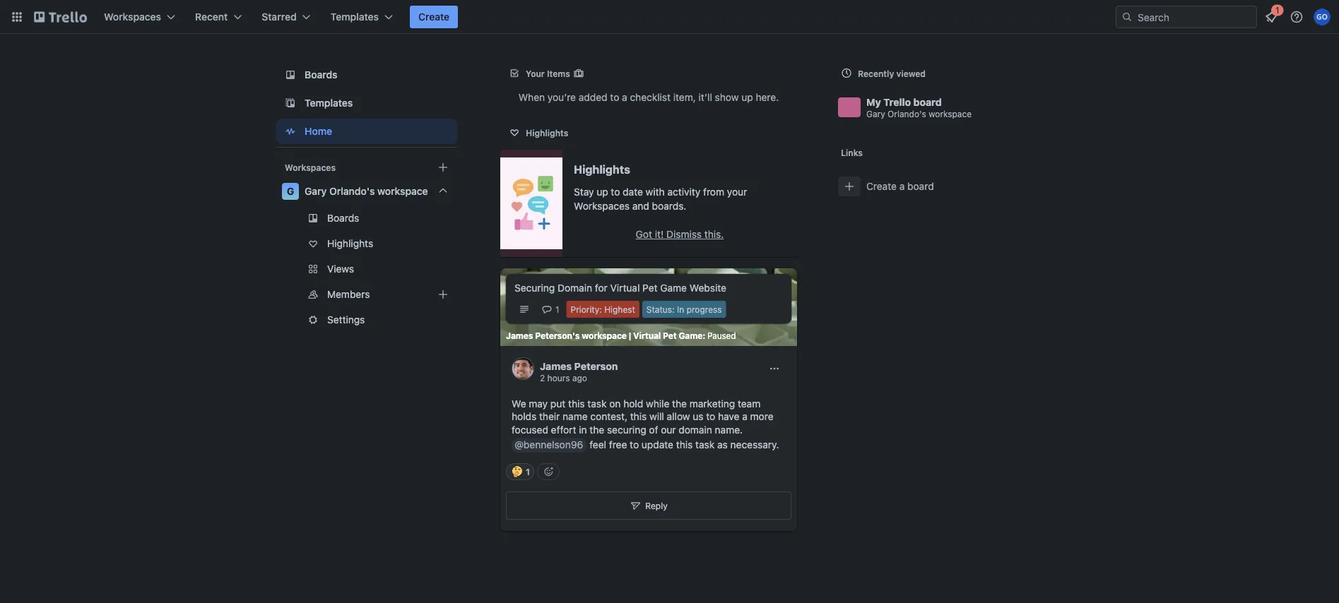 Task type: vqa. For each thing, say whether or not it's contained in the screenshot.
"this"
yes



Task type: describe. For each thing, give the bounding box(es) containing it.
peterson
[[574, 360, 618, 372]]

@bennelson96
[[515, 439, 583, 451]]

stay
[[574, 186, 594, 198]]

highest
[[604, 305, 635, 314]]

it!
[[655, 229, 664, 240]]

workspace for gary orlando's workspace
[[377, 185, 428, 197]]

recently
[[858, 69, 894, 78]]

0 horizontal spatial 1
[[526, 467, 530, 477]]

added
[[579, 92, 607, 103]]

0 vertical spatial game
[[660, 282, 687, 294]]

as
[[717, 439, 728, 451]]

members link
[[276, 283, 457, 306]]

when you're added to a checklist item, it'll show up here.
[[518, 92, 779, 103]]

priority: highest
[[571, 305, 635, 314]]

update
[[642, 439, 673, 451]]

activity
[[667, 186, 700, 198]]

0 vertical spatial a
[[622, 92, 627, 103]]

status: in progress
[[646, 305, 722, 314]]

focused
[[512, 424, 548, 436]]

hours
[[547, 373, 570, 383]]

progress
[[687, 305, 722, 314]]

1 horizontal spatial up
[[741, 92, 753, 103]]

we
[[512, 398, 526, 410]]

gary orlando's workspace
[[305, 185, 428, 197]]

1 vertical spatial game
[[679, 331, 703, 341]]

more
[[750, 411, 773, 423]]

us
[[693, 411, 703, 423]]

up inside stay up to date with activity from your workspaces and boards.
[[597, 186, 608, 198]]

create for create
[[418, 11, 450, 23]]

paused
[[707, 331, 736, 341]]

it'll
[[699, 92, 712, 103]]

gary orlando (garyorlando) image
[[1314, 8, 1331, 25]]

members
[[327, 289, 370, 300]]

holds
[[512, 411, 536, 423]]

|
[[629, 331, 631, 341]]

trello
[[883, 96, 911, 108]]

checklist
[[630, 92, 671, 103]]

0 vertical spatial virtual
[[610, 282, 640, 294]]

2 horizontal spatial highlights
[[574, 163, 630, 176]]

contest,
[[590, 411, 627, 423]]

0 horizontal spatial the
[[590, 424, 604, 436]]

while
[[646, 398, 669, 410]]

viewed
[[896, 69, 926, 78]]

item,
[[673, 92, 696, 103]]

1 horizontal spatial the
[[672, 398, 687, 410]]

create a workspace image
[[435, 159, 452, 176]]

home
[[305, 125, 332, 137]]

got it! dismiss this.
[[636, 229, 724, 240]]

workspaces inside stay up to date with activity from your workspaces and boards.
[[574, 200, 630, 212]]

create a board
[[866, 181, 934, 192]]

show
[[715, 92, 739, 103]]

board for trello
[[913, 96, 942, 108]]

templates button
[[322, 6, 401, 28]]

dismiss
[[666, 229, 702, 240]]

have
[[718, 411, 739, 423]]

recently viewed
[[858, 69, 926, 78]]

to right added
[[610, 92, 619, 103]]

reply button
[[506, 492, 791, 520]]

2 vertical spatial this
[[676, 439, 693, 451]]

free
[[609, 439, 627, 451]]

securing
[[514, 282, 555, 294]]

to right us
[[706, 411, 715, 423]]

Search field
[[1133, 6, 1256, 28]]

board image
[[282, 66, 299, 83]]

allow
[[667, 411, 690, 423]]

status:
[[646, 305, 675, 314]]

james for peterson
[[540, 360, 572, 372]]

1 notification image
[[1263, 8, 1280, 25]]

boards.
[[652, 200, 686, 212]]

reply
[[645, 501, 668, 511]]

boards link for templates
[[276, 62, 457, 88]]

to inside stay up to date with activity from your workspaces and boards.
[[611, 186, 620, 198]]

you're
[[548, 92, 576, 103]]

1 horizontal spatial this
[[630, 411, 647, 423]]

add image
[[435, 286, 452, 303]]

their
[[539, 411, 560, 423]]

workspace for james peterson's workspace | virtual pet game : paused
[[582, 331, 627, 341]]

links
[[841, 148, 863, 158]]

create button
[[410, 6, 458, 28]]

1 horizontal spatial highlights
[[526, 128, 568, 138]]

in
[[579, 424, 587, 436]]

on
[[609, 398, 621, 410]]

got
[[636, 229, 652, 240]]

1 horizontal spatial 1
[[555, 305, 559, 314]]

of
[[649, 424, 658, 436]]

highlights link
[[276, 232, 457, 255]]

templates inside templates popup button
[[330, 11, 379, 23]]

a inside we may put this task on hold while the marketing team holds their name contest, this will allow us to have a more focused effort in the securing of our domain name. @bennelson96 feel free to update this task as necessary.
[[742, 411, 747, 423]]

marketing
[[690, 398, 735, 410]]

to right free
[[630, 439, 639, 451]]

securing
[[607, 424, 646, 436]]

effort
[[551, 424, 576, 436]]

settings link
[[276, 309, 457, 331]]

templates link
[[276, 90, 457, 116]]

virtual pet game link
[[633, 330, 703, 341]]

1 vertical spatial virtual
[[633, 331, 661, 341]]

create for create a board
[[866, 181, 897, 192]]

2
[[540, 373, 545, 383]]

items
[[547, 69, 570, 78]]

for
[[595, 282, 608, 294]]

my
[[866, 96, 881, 108]]

james peterson 2 hours ago
[[540, 360, 618, 383]]

peterson's
[[535, 331, 580, 341]]



Task type: locate. For each thing, give the bounding box(es) containing it.
boards up highlights "link"
[[327, 212, 359, 224]]

1 up peterson's
[[555, 305, 559, 314]]

2 vertical spatial workspace
[[582, 331, 627, 341]]

1 horizontal spatial a
[[742, 411, 747, 423]]

0 vertical spatial boards link
[[276, 62, 457, 88]]

0 horizontal spatial workspace
[[377, 185, 428, 197]]

highlights down you're
[[526, 128, 568, 138]]

orlando's up highlights "link"
[[329, 185, 375, 197]]

this down hold
[[630, 411, 647, 423]]

1 vertical spatial boards link
[[276, 207, 457, 230]]

will
[[649, 411, 664, 423]]

templates inside templates link
[[305, 97, 353, 109]]

1 boards link from the top
[[276, 62, 457, 88]]

1 horizontal spatial workspace
[[582, 331, 627, 341]]

priority:
[[571, 305, 602, 314]]

back to home image
[[34, 6, 87, 28]]

0 horizontal spatial gary
[[305, 185, 327, 197]]

may
[[529, 398, 548, 410]]

1 vertical spatial gary
[[305, 185, 327, 197]]

domain
[[558, 282, 592, 294]]

up left 'here.' at right
[[741, 92, 753, 103]]

create inside button
[[418, 11, 450, 23]]

in
[[677, 305, 684, 314]]

ago
[[572, 373, 587, 383]]

necessary.
[[730, 439, 779, 451]]

templates
[[330, 11, 379, 23], [305, 97, 353, 109]]

views
[[327, 263, 354, 275]]

highlights inside highlights "link"
[[327, 238, 373, 249]]

add reaction image
[[537, 464, 560, 481]]

1 vertical spatial orlando's
[[329, 185, 375, 197]]

0 horizontal spatial pet
[[642, 282, 657, 294]]

1 vertical spatial 1
[[526, 467, 530, 477]]

1 vertical spatial highlights
[[574, 163, 630, 176]]

0 vertical spatial boards
[[305, 69, 337, 81]]

we may put this task on hold while the marketing team holds their name contest, this will allow us to have a more focused effort in the securing of our domain name. @bennelson96 feel free to update this task as necessary.
[[512, 398, 779, 451]]

2 boards link from the top
[[276, 207, 457, 230]]

boards right board icon
[[305, 69, 337, 81]]

1 vertical spatial boards
[[327, 212, 359, 224]]

gary down my
[[866, 109, 885, 119]]

got it! dismiss this. button
[[574, 223, 786, 246]]

0 horizontal spatial create
[[418, 11, 450, 23]]

task
[[587, 398, 607, 410], [695, 439, 715, 451]]

james
[[506, 331, 533, 341], [540, 360, 572, 372]]

1 vertical spatial workspace
[[377, 185, 428, 197]]

0 horizontal spatial up
[[597, 186, 608, 198]]

boards for templates
[[305, 69, 337, 81]]

0 vertical spatial 1
[[555, 305, 559, 314]]

0 horizontal spatial james
[[506, 331, 533, 341]]

game up in
[[660, 282, 687, 294]]

1 vertical spatial james
[[540, 360, 572, 372]]

the up "allow" at the bottom of the page
[[672, 398, 687, 410]]

0 vertical spatial task
[[587, 398, 607, 410]]

james up hours at the left
[[540, 360, 572, 372]]

team
[[738, 398, 761, 410]]

up right stay
[[597, 186, 608, 198]]

your
[[526, 69, 545, 78]]

views link
[[276, 258, 457, 281]]

gary
[[866, 109, 885, 119], [305, 185, 327, 197]]

starred
[[262, 11, 297, 23]]

0 vertical spatial orlando's
[[888, 109, 926, 119]]

your
[[727, 186, 747, 198]]

when
[[518, 92, 545, 103]]

primary element
[[0, 0, 1339, 34]]

to
[[610, 92, 619, 103], [611, 186, 620, 198], [706, 411, 715, 423], [630, 439, 639, 451]]

settings
[[327, 314, 365, 326]]

1 horizontal spatial workspaces
[[285, 163, 336, 172]]

this up the name
[[568, 398, 585, 410]]

1 vertical spatial task
[[695, 439, 715, 451]]

0 vertical spatial the
[[672, 398, 687, 410]]

workspace
[[929, 109, 972, 119], [377, 185, 428, 197], [582, 331, 627, 341]]

your items
[[526, 69, 570, 78]]

templates up home
[[305, 97, 353, 109]]

0 vertical spatial pet
[[642, 282, 657, 294]]

starred button
[[253, 6, 319, 28]]

1 horizontal spatial create
[[866, 181, 897, 192]]

highlights up the views
[[327, 238, 373, 249]]

g
[[287, 185, 294, 197]]

open information menu image
[[1290, 10, 1304, 24]]

name.
[[715, 424, 743, 436]]

0 vertical spatial workspace
[[929, 109, 972, 119]]

orlando's
[[888, 109, 926, 119], [329, 185, 375, 197]]

james for peterson's
[[506, 331, 533, 341]]

task up contest,
[[587, 398, 607, 410]]

templates right "starred" popup button on the top
[[330, 11, 379, 23]]

1 vertical spatial a
[[899, 181, 905, 192]]

stay up to date with activity from your workspaces and boards.
[[574, 186, 747, 212]]

template board image
[[282, 95, 299, 112]]

workspaces inside popup button
[[104, 11, 161, 23]]

0 horizontal spatial task
[[587, 398, 607, 410]]

1 horizontal spatial task
[[695, 439, 715, 451]]

game down status: in progress
[[679, 331, 703, 341]]

hold
[[623, 398, 643, 410]]

this.
[[704, 229, 724, 240]]

from
[[703, 186, 724, 198]]

boards link up templates link
[[276, 62, 457, 88]]

name
[[563, 411, 588, 423]]

board
[[913, 96, 942, 108], [907, 181, 934, 192]]

domain
[[679, 424, 712, 436]]

and
[[632, 200, 649, 212]]

1 horizontal spatial james
[[540, 360, 572, 372]]

search image
[[1121, 11, 1133, 23]]

virtual right |
[[633, 331, 661, 341]]

pet up status:
[[642, 282, 657, 294]]

to left date
[[611, 186, 620, 198]]

0 vertical spatial templates
[[330, 11, 379, 23]]

0 vertical spatial workspaces
[[104, 11, 161, 23]]

boards link for highlights
[[276, 207, 457, 230]]

1 horizontal spatial gary
[[866, 109, 885, 119]]

james inside james peterson 2 hours ago
[[540, 360, 572, 372]]

our
[[661, 424, 676, 436]]

0 horizontal spatial highlights
[[327, 238, 373, 249]]

the right 'in'
[[590, 424, 604, 436]]

date
[[623, 186, 643, 198]]

1 vertical spatial pet
[[663, 331, 677, 341]]

highlights
[[526, 128, 568, 138], [574, 163, 630, 176], [327, 238, 373, 249]]

james left peterson's
[[506, 331, 533, 341]]

2 vertical spatial highlights
[[327, 238, 373, 249]]

gary inside my trello board gary orlando's workspace
[[866, 109, 885, 119]]

1 vertical spatial the
[[590, 424, 604, 436]]

0 vertical spatial board
[[913, 96, 942, 108]]

with
[[646, 186, 665, 198]]

recent button
[[187, 6, 250, 28]]

pet
[[642, 282, 657, 294], [663, 331, 677, 341]]

0 vertical spatial up
[[741, 92, 753, 103]]

create a board button
[[832, 170, 1074, 204]]

home image
[[282, 123, 299, 140]]

1 vertical spatial workspaces
[[285, 163, 336, 172]]

1 vertical spatial templates
[[305, 97, 353, 109]]

1 vertical spatial this
[[630, 411, 647, 423]]

0 vertical spatial highlights
[[526, 128, 568, 138]]

the
[[672, 398, 687, 410], [590, 424, 604, 436]]

2 horizontal spatial workspace
[[929, 109, 972, 119]]

home link
[[276, 119, 457, 144]]

boards
[[305, 69, 337, 81], [327, 212, 359, 224]]

this
[[568, 398, 585, 410], [630, 411, 647, 423], [676, 439, 693, 451]]

put
[[550, 398, 565, 410]]

0 vertical spatial james
[[506, 331, 533, 341]]

1 vertical spatial board
[[907, 181, 934, 192]]

2 vertical spatial workspaces
[[574, 200, 630, 212]]

a inside button
[[899, 181, 905, 192]]

2 horizontal spatial a
[[899, 181, 905, 192]]

2 horizontal spatial this
[[676, 439, 693, 451]]

1 horizontal spatial pet
[[663, 331, 677, 341]]

1 horizontal spatial orlando's
[[888, 109, 926, 119]]

0 horizontal spatial workspaces
[[104, 11, 161, 23]]

workspaces button
[[95, 6, 184, 28]]

0 vertical spatial create
[[418, 11, 450, 23]]

1 left add reaction icon
[[526, 467, 530, 477]]

my trello board gary orlando's workspace
[[866, 96, 972, 119]]

task left as
[[695, 439, 715, 451]]

pet down status:
[[663, 331, 677, 341]]

feel
[[590, 439, 606, 451]]

virtual up highest
[[610, 282, 640, 294]]

securing domain for virtual pet game website
[[514, 282, 726, 294]]

0 vertical spatial this
[[568, 398, 585, 410]]

james peterson's workspace | virtual pet game : paused
[[506, 331, 736, 341]]

board for a
[[907, 181, 934, 192]]

workspace inside my trello board gary orlando's workspace
[[929, 109, 972, 119]]

highlights up stay
[[574, 163, 630, 176]]

:
[[703, 331, 705, 341]]

create inside button
[[866, 181, 897, 192]]

this down domain
[[676, 439, 693, 451]]

2 vertical spatial a
[[742, 411, 747, 423]]

recent
[[195, 11, 228, 23]]

website
[[690, 282, 726, 294]]

boards link up highlights "link"
[[276, 207, 457, 230]]

1 vertical spatial create
[[866, 181, 897, 192]]

gary right g
[[305, 185, 327, 197]]

0 horizontal spatial a
[[622, 92, 627, 103]]

board inside button
[[907, 181, 934, 192]]

0 horizontal spatial this
[[568, 398, 585, 410]]

orlando's inside my trello board gary orlando's workspace
[[888, 109, 926, 119]]

boards for highlights
[[327, 212, 359, 224]]

orlando's down trello
[[888, 109, 926, 119]]

workspaces
[[104, 11, 161, 23], [285, 163, 336, 172], [574, 200, 630, 212]]

game
[[660, 282, 687, 294], [679, 331, 703, 341]]

2 horizontal spatial workspaces
[[574, 200, 630, 212]]

0 horizontal spatial orlando's
[[329, 185, 375, 197]]

board inside my trello board gary orlando's workspace
[[913, 96, 942, 108]]

1 vertical spatial up
[[597, 186, 608, 198]]

0 vertical spatial gary
[[866, 109, 885, 119]]



